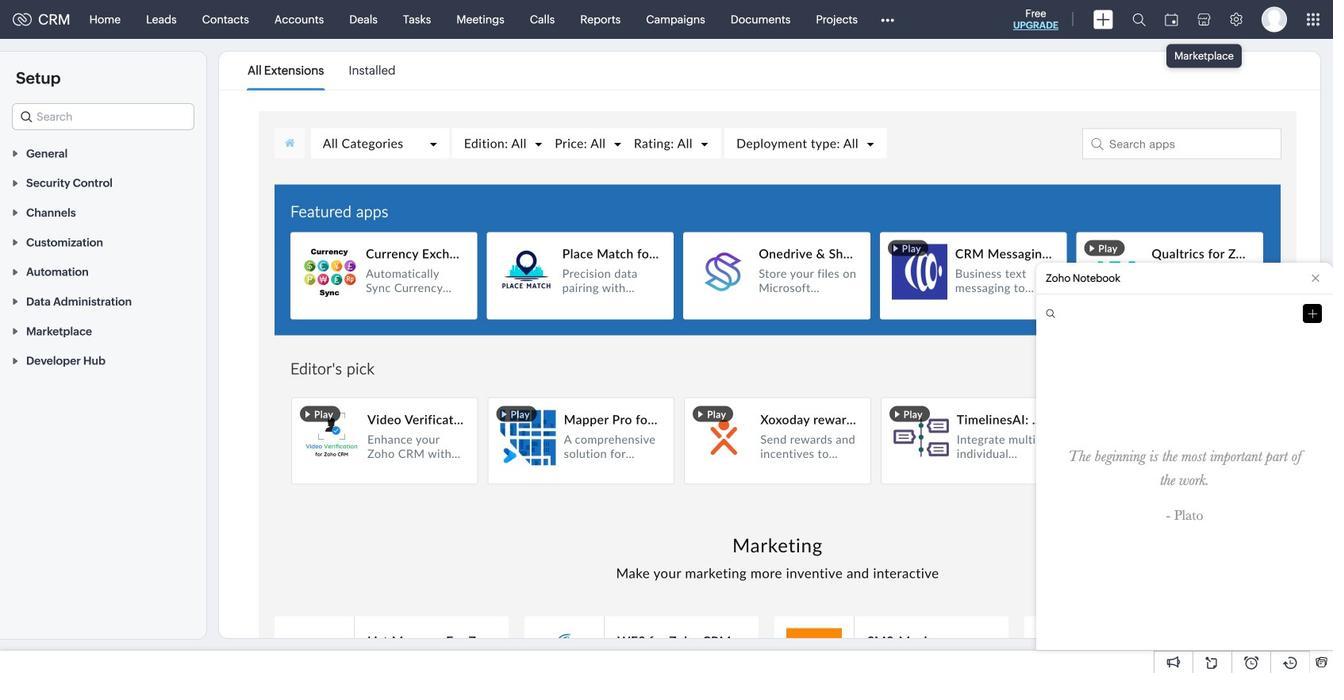 Task type: describe. For each thing, give the bounding box(es) containing it.
search element
[[1123, 0, 1156, 39]]

create menu element
[[1084, 0, 1123, 38]]

create menu image
[[1094, 10, 1113, 29]]

profile image
[[1262, 7, 1287, 32]]

calendar image
[[1165, 13, 1179, 26]]



Task type: locate. For each thing, give the bounding box(es) containing it.
Other Modules field
[[871, 7, 905, 32]]

None field
[[12, 103, 194, 130]]

logo image
[[13, 13, 32, 26]]

profile element
[[1252, 0, 1297, 38]]

Search text field
[[13, 104, 194, 129]]

search image
[[1133, 13, 1146, 26]]



Task type: vqa. For each thing, say whether or not it's contained in the screenshot.
Search element
yes



